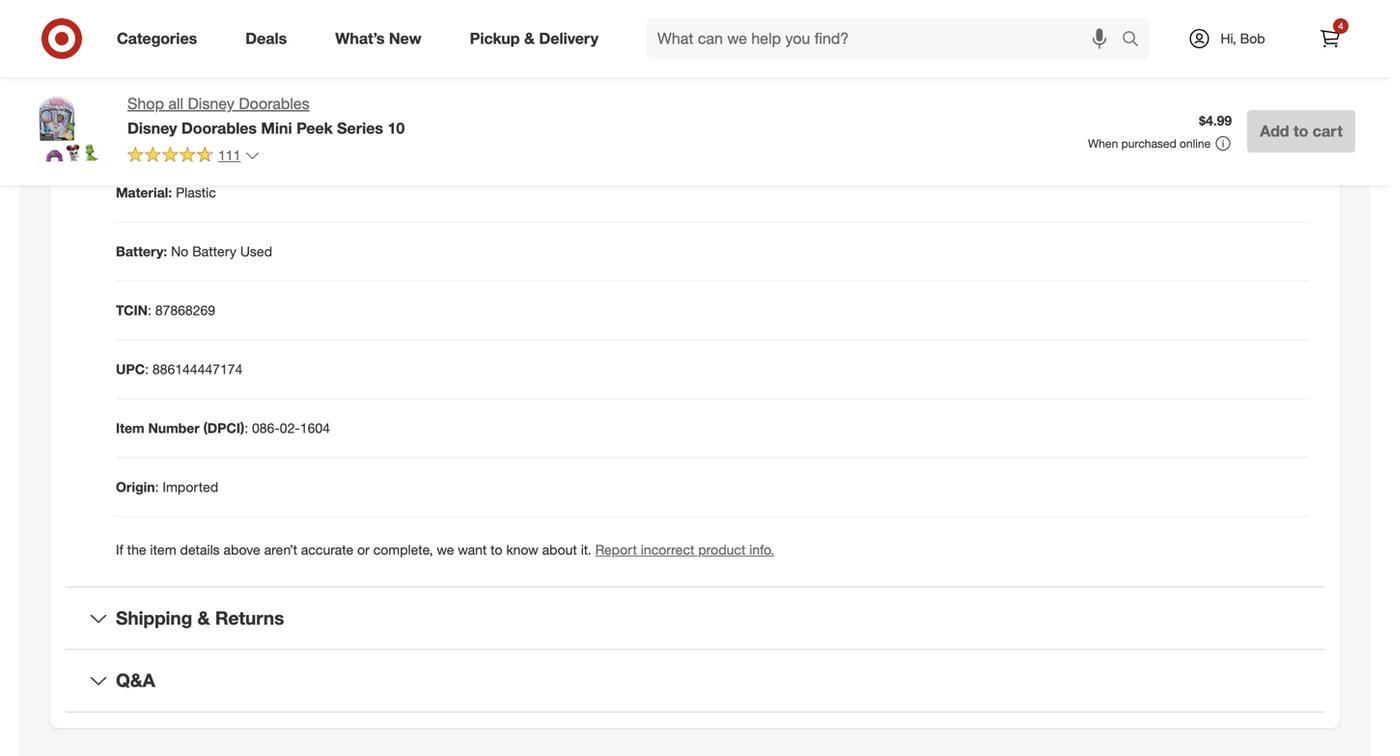 Task type: locate. For each thing, give the bounding box(es) containing it.
hi, bob
[[1221, 30, 1265, 47]]

: left imported
[[155, 478, 159, 495]]

: for imported
[[155, 478, 159, 495]]

shipping & returns
[[116, 607, 284, 629]]

: left the 086-
[[244, 419, 248, 436]]

disney down shop
[[127, 119, 177, 137]]

tcin : 87868269
[[116, 302, 215, 318]]

aren't
[[264, 541, 297, 558]]

origin : imported
[[116, 478, 218, 495]]

0 horizontal spatial &
[[197, 607, 210, 629]]

used
[[240, 243, 272, 260]]

& inside dropdown button
[[197, 607, 210, 629]]

111
[[218, 147, 241, 164]]

0 vertical spatial &
[[524, 29, 535, 48]]

want
[[458, 541, 487, 558]]

1604
[[300, 419, 330, 436]]

the
[[127, 541, 146, 558]]

disney
[[188, 94, 235, 113], [127, 119, 177, 137]]

number
[[148, 419, 200, 436]]

1 horizontal spatial &
[[524, 29, 535, 48]]

doorables up 111
[[181, 119, 257, 137]]

doorables
[[239, 94, 310, 113], [181, 119, 257, 137]]

about
[[542, 541, 577, 558]]

battery: no battery used
[[116, 243, 272, 260]]

& right pickup
[[524, 29, 535, 48]]

figures
[[178, 125, 222, 142]]

to right want
[[491, 541, 503, 558]]

what's
[[335, 29, 385, 48]]

hi,
[[1221, 30, 1237, 47]]

0 horizontal spatial disney
[[127, 119, 177, 137]]

086-
[[252, 419, 280, 436]]

0 vertical spatial disney
[[188, 94, 235, 113]]

q&a
[[116, 669, 155, 691]]

info.
[[749, 541, 774, 558]]

02-
[[280, 419, 300, 436]]

: left 886144447174
[[145, 360, 149, 377]]

item number (dpci) : 086-02-1604
[[116, 419, 330, 436]]

purchased
[[1122, 136, 1177, 151]]

1 vertical spatial &
[[197, 607, 210, 629]]

includes:
[[116, 125, 174, 142]]

shop all disney doorables disney doorables mini peek series 10
[[127, 94, 405, 137]]

what's new link
[[319, 17, 446, 60]]

disney up figures
[[188, 94, 235, 113]]

to inside button
[[1294, 122, 1309, 140]]

it.
[[581, 541, 592, 558]]

to right add
[[1294, 122, 1309, 140]]

mini
[[261, 119, 292, 137]]

incorrect
[[641, 541, 695, 558]]

886144447174
[[152, 360, 243, 377]]

: left 87868269
[[148, 302, 151, 318]]

4
[[1338, 20, 1344, 32]]

&
[[524, 29, 535, 48], [197, 607, 210, 629]]

doorables up mini
[[239, 94, 310, 113]]

battery:
[[116, 243, 167, 260]]

upc
[[116, 360, 145, 377]]

item
[[116, 419, 144, 436]]

(dpci)
[[203, 419, 244, 436]]

search button
[[1113, 17, 1160, 64]]

What can we help you find? suggestions appear below search field
[[646, 17, 1127, 60]]

0 horizontal spatial to
[[491, 541, 503, 558]]

1 horizontal spatial to
[[1294, 122, 1309, 140]]

series
[[337, 119, 383, 137]]

:
[[148, 302, 151, 318], [145, 360, 149, 377], [244, 419, 248, 436], [155, 478, 159, 495]]

categories
[[117, 29, 197, 48]]

& left returns
[[197, 607, 210, 629]]

battery
[[192, 243, 236, 260]]

deals link
[[229, 17, 311, 60]]

0 vertical spatial to
[[1294, 122, 1309, 140]]

0 vertical spatial doorables
[[239, 94, 310, 113]]

& for pickup
[[524, 29, 535, 48]]

when
[[1088, 136, 1118, 151]]



Task type: describe. For each thing, give the bounding box(es) containing it.
report incorrect product info. button
[[595, 540, 774, 559]]

what's new
[[335, 29, 422, 48]]

& for shipping
[[197, 607, 210, 629]]

categories link
[[100, 17, 221, 60]]

above
[[224, 541, 260, 558]]

10
[[388, 119, 405, 137]]

: for 886144447174
[[145, 360, 149, 377]]

or
[[357, 541, 370, 558]]

tcin
[[116, 302, 148, 318]]

returns
[[215, 607, 284, 629]]

cpsc choking hazard warnings: choking_hazard_small_parts
[[116, 66, 506, 83]]

add to cart
[[1260, 122, 1343, 140]]

material:
[[116, 184, 172, 201]]

all
[[168, 94, 184, 113]]

origin
[[116, 478, 155, 495]]

hazard
[[215, 66, 260, 83]]

details
[[180, 541, 220, 558]]

we
[[437, 541, 454, 558]]

87868269
[[155, 302, 215, 318]]

item
[[150, 541, 176, 558]]

product
[[698, 541, 746, 558]]

includes: figures
[[116, 125, 222, 142]]

when purchased online
[[1088, 136, 1211, 151]]

add
[[1260, 122, 1290, 140]]

delivery
[[539, 29, 599, 48]]

deals
[[245, 29, 287, 48]]

imported
[[163, 478, 218, 495]]

bob
[[1240, 30, 1265, 47]]

shop
[[127, 94, 164, 113]]

peek
[[297, 119, 333, 137]]

plastic
[[176, 184, 216, 201]]

$4.99
[[1199, 112, 1232, 129]]

new
[[389, 29, 422, 48]]

111 link
[[127, 146, 260, 168]]

report
[[595, 541, 637, 558]]

accurate
[[301, 541, 354, 558]]

choking_hazard_small_parts
[[332, 66, 506, 83]]

search
[[1113, 31, 1160, 50]]

1 vertical spatial doorables
[[181, 119, 257, 137]]

pickup & delivery
[[470, 29, 599, 48]]

choking
[[157, 66, 211, 83]]

add to cart button
[[1248, 110, 1356, 153]]

: for 87868269
[[148, 302, 151, 318]]

upc : 886144447174
[[116, 360, 243, 377]]

1 vertical spatial to
[[491, 541, 503, 558]]

q&a button
[[66, 650, 1325, 711]]

cpsc
[[116, 66, 154, 83]]

if the item details above aren't accurate or complete, we want to know about it. report incorrect product info.
[[116, 541, 774, 558]]

1 vertical spatial disney
[[127, 119, 177, 137]]

warnings:
[[264, 66, 328, 83]]

shipping & returns button
[[66, 587, 1325, 649]]

shipping
[[116, 607, 192, 629]]

pickup
[[470, 29, 520, 48]]

4 link
[[1309, 17, 1352, 60]]

1 horizontal spatial disney
[[188, 94, 235, 113]]

complete,
[[373, 541, 433, 558]]

no
[[171, 243, 188, 260]]

if
[[116, 541, 123, 558]]

pickup & delivery link
[[453, 17, 623, 60]]

know
[[506, 541, 539, 558]]

image of disney doorables mini peek series 10 image
[[35, 93, 112, 170]]

online
[[1180, 136, 1211, 151]]

material: plastic
[[116, 184, 216, 201]]

cart
[[1313, 122, 1343, 140]]



Task type: vqa. For each thing, say whether or not it's contained in the screenshot.
Indiana
no



